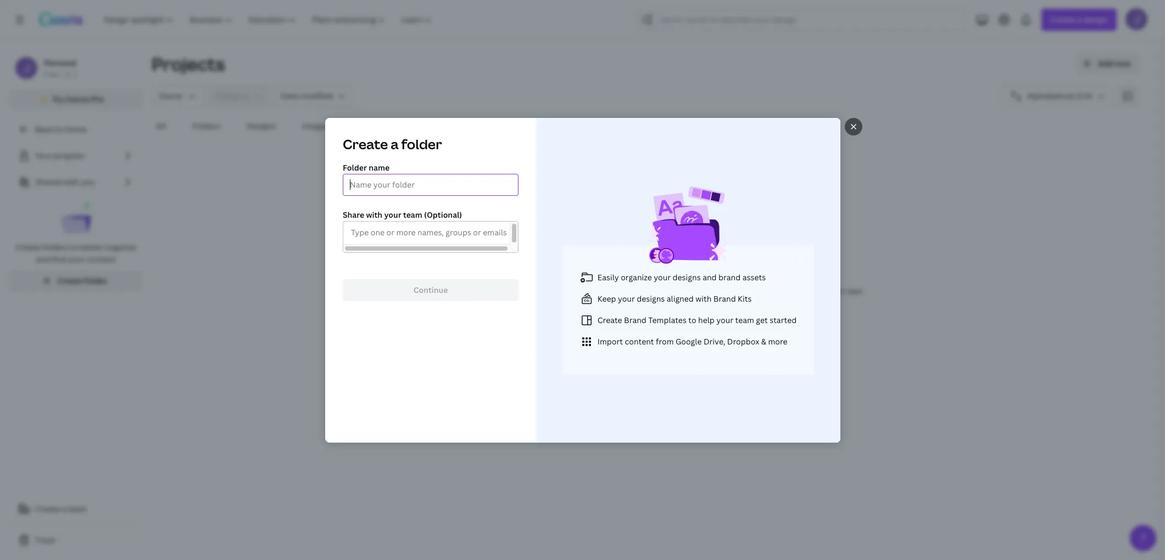 Task type: locate. For each thing, give the bounding box(es) containing it.
list
[[9, 145, 143, 292]]

content right import
[[625, 336, 654, 347]]

create down find
[[58, 276, 83, 286]]

started left by
[[647, 287, 670, 296]]

folder name
[[343, 162, 389, 173]]

content down better
[[87, 254, 116, 265]]

1 vertical spatial folder
[[84, 276, 107, 286]]

from
[[714, 287, 729, 296], [811, 287, 826, 296], [656, 336, 674, 347]]

brand left kits
[[713, 293, 736, 304]]

folders.
[[608, 287, 632, 296]]

to
[[55, 124, 63, 135], [70, 242, 78, 253], [464, 287, 471, 296], [688, 315, 696, 325]]

0 horizontal spatial designs
[[509, 287, 533, 296]]

your down brand
[[731, 287, 746, 296]]

images
[[302, 121, 329, 131]]

1 vertical spatial with
[[366, 210, 382, 220]]

None search field
[[637, 9, 967, 31]]

0 horizontal spatial brand
[[624, 315, 646, 325]]

1 horizontal spatial started
[[769, 315, 796, 325]]

folder down better
[[84, 276, 107, 286]]

to left better
[[70, 242, 78, 253]]

team
[[403, 210, 422, 220], [735, 315, 754, 325], [68, 504, 87, 515]]

organize
[[105, 242, 136, 253], [640, 269, 681, 282], [621, 272, 652, 282], [543, 287, 570, 296]]

started right get
[[769, 315, 796, 325]]

started
[[647, 287, 670, 296], [769, 315, 796, 325]]

2 horizontal spatial team
[[735, 315, 754, 325]]

0 horizontal spatial team
[[68, 504, 87, 515]]

from left other
[[811, 287, 826, 296]]

1 horizontal spatial content
[[625, 336, 654, 347]]

create inside create folders to better organize and find your content
[[15, 242, 40, 253]]

google
[[675, 336, 702, 347]]

create inside create a team button
[[35, 504, 60, 515]]

1 horizontal spatial from
[[714, 287, 729, 296]]

organize right better
[[105, 242, 136, 253]]

folder up folder name text field
[[401, 135, 442, 153]]

all button
[[152, 116, 170, 137]]

videos right add
[[442, 287, 462, 296]]

projects
[[152, 52, 225, 76]]

try canva pro button
[[9, 89, 143, 110]]

0 horizontal spatial from
[[656, 336, 674, 347]]

a
[[390, 135, 398, 153], [62, 504, 66, 515]]

other
[[828, 287, 845, 296]]

designs left by
[[637, 293, 665, 304]]

personal
[[44, 58, 77, 68]]

list containing your projects
[[9, 145, 143, 292]]

or right device
[[770, 287, 777, 296]]

2 horizontal spatial from
[[811, 287, 826, 296]]

images button
[[298, 116, 333, 137]]

or left them in the bottom of the page
[[534, 287, 541, 296]]

team up trash link
[[68, 504, 87, 515]]

0 vertical spatial started
[[647, 287, 670, 296]]

a up trash link
[[62, 504, 66, 515]]

designs button
[[242, 116, 280, 137]]

1 vertical spatial team
[[735, 315, 754, 325]]

an
[[671, 329, 680, 339]]

designs
[[672, 272, 701, 282], [509, 287, 533, 296], [637, 293, 665, 304]]

content
[[87, 254, 116, 265], [625, 336, 654, 347]]

videos left "assets" at the right of the page
[[707, 269, 739, 282]]

with right share at left top
[[366, 210, 382, 220]]

your right find
[[68, 254, 85, 265]]

store
[[592, 269, 617, 282]]

team inside button
[[68, 504, 87, 515]]

with left you
[[63, 177, 79, 187]]

to inside create folders to better organize and find your content
[[70, 242, 78, 253]]

0 vertical spatial content
[[87, 254, 116, 265]]

your right help
[[716, 315, 733, 325]]

using
[[589, 287, 606, 296]]

1 vertical spatial a
[[62, 504, 66, 515]]

your right in
[[493, 287, 507, 296]]

from down templates
[[656, 336, 674, 347]]

designs
[[247, 121, 276, 131]]

easily
[[597, 272, 619, 282]]

top level navigation element
[[97, 9, 441, 31]]

1 horizontal spatial with
[[366, 210, 382, 220]]

more
[[768, 336, 787, 347]]

1 horizontal spatial a
[[390, 135, 398, 153]]

your up keep your designs aligned with brand kits
[[654, 272, 671, 282]]

team up type one or more names, groups or e​​ma​il​s text field
[[403, 210, 422, 220]]

from down brand
[[714, 287, 729, 296]]

to left help
[[688, 315, 696, 325]]

folders button
[[188, 116, 225, 137]]

your
[[384, 210, 401, 220], [68, 254, 85, 265], [683, 269, 705, 282], [654, 272, 671, 282], [493, 287, 507, 296], [731, 287, 746, 296], [618, 293, 635, 304], [716, 315, 733, 325]]

create up folder name
[[343, 135, 388, 153]]

dropbox
[[727, 336, 759, 347]]

1 horizontal spatial and
[[619, 269, 637, 282]]

folder inside button
[[84, 276, 107, 286]]

a for folder
[[390, 135, 398, 153]]

0 vertical spatial folder
[[401, 135, 442, 153]]

better
[[80, 242, 103, 253]]

0 vertical spatial videos
[[707, 269, 739, 282]]

0 horizontal spatial started
[[647, 287, 670, 296]]

0 horizontal spatial and
[[36, 254, 50, 265]]

apps.
[[847, 287, 864, 296]]

drop
[[573, 329, 591, 339]]

and up the "uploading"
[[702, 272, 716, 282]]

to left the use
[[464, 287, 471, 296]]

1 vertical spatial videos
[[442, 287, 462, 296]]

and left find
[[36, 254, 50, 265]]

trash link
[[9, 530, 143, 552]]

shared with you
[[35, 177, 95, 187]]

started inside upload, store and organize your videos add videos to use in your designs or organize them using folders. get started by uploading from your device or importing from other apps.
[[647, 287, 670, 296]]

or right here
[[629, 329, 637, 339]]

designs up the "uploading"
[[672, 272, 701, 282]]

and up folders.
[[619, 269, 637, 282]]

team left get
[[735, 315, 754, 325]]

2 horizontal spatial with
[[695, 293, 711, 304]]

projects
[[54, 151, 84, 161]]

organize up by
[[640, 269, 681, 282]]

home
[[64, 124, 87, 135]]

0 horizontal spatial folder
[[84, 276, 107, 286]]

0 horizontal spatial a
[[62, 504, 66, 515]]

0 vertical spatial brand
[[713, 293, 736, 304]]

upload, store and organize your videos add videos to use in your designs or organize them using folders. get started by uploading from your device or importing from other apps.
[[427, 269, 864, 296]]

keep your designs aligned with brand kits
[[597, 293, 751, 304]]

create up files
[[597, 315, 622, 325]]

0 horizontal spatial content
[[87, 254, 116, 265]]

create inside create folder button
[[58, 276, 83, 286]]

your projects link
[[9, 145, 143, 167]]

0 horizontal spatial with
[[63, 177, 79, 187]]

2 horizontal spatial designs
[[672, 272, 701, 282]]

back to home link
[[9, 119, 143, 141]]

designs right in
[[509, 287, 533, 296]]

create for create a team
[[35, 504, 60, 515]]

0 vertical spatial a
[[390, 135, 398, 153]]

create for create folders to better organize and find your content
[[15, 242, 40, 253]]

and
[[36, 254, 50, 265], [619, 269, 637, 282], [702, 272, 716, 282]]

0 vertical spatial with
[[63, 177, 79, 187]]

with up help
[[695, 293, 711, 304]]

by
[[671, 287, 679, 296]]

create a folder
[[343, 135, 442, 153]]

2 vertical spatial team
[[68, 504, 87, 515]]

a inside button
[[62, 504, 66, 515]]

1 horizontal spatial folder
[[401, 135, 442, 153]]

folder
[[401, 135, 442, 153], [84, 276, 107, 286]]

a up folder name text field
[[390, 135, 398, 153]]

brand up drop files here or connect an account...
[[624, 315, 646, 325]]

or
[[534, 287, 541, 296], [770, 287, 777, 296], [629, 329, 637, 339]]

designs inside upload, store and organize your videos add videos to use in your designs or organize them using folders. get started by uploading from your device or importing from other apps.
[[509, 287, 533, 296]]

create up trash
[[35, 504, 60, 515]]

here
[[610, 329, 627, 339]]

0 vertical spatial team
[[403, 210, 422, 220]]

create for create folder
[[58, 276, 83, 286]]

files
[[593, 329, 608, 339]]

1 horizontal spatial videos
[[707, 269, 739, 282]]

your up the "uploading"
[[683, 269, 705, 282]]

uploading
[[681, 287, 713, 296]]

1 horizontal spatial brand
[[713, 293, 736, 304]]

2 vertical spatial with
[[695, 293, 711, 304]]

with
[[63, 177, 79, 187], [366, 210, 382, 220], [695, 293, 711, 304]]

free
[[44, 70, 58, 79]]

brand
[[713, 293, 736, 304], [624, 315, 646, 325]]

create left folders
[[15, 242, 40, 253]]

create
[[343, 135, 388, 153], [15, 242, 40, 253], [58, 276, 83, 286], [597, 315, 622, 325], [35, 504, 60, 515]]

account...
[[682, 329, 718, 339]]

them
[[571, 287, 588, 296]]

with inside shared with you link
[[63, 177, 79, 187]]



Task type: vqa. For each thing, say whether or not it's contained in the screenshot.
Kits
yes



Task type: describe. For each thing, give the bounding box(es) containing it.
importing
[[778, 287, 809, 296]]

add
[[427, 287, 440, 296]]

2 horizontal spatial or
[[770, 287, 777, 296]]

get
[[756, 315, 768, 325]]

Type one or more names, groups or e​​ma​il​s text field
[[347, 226, 510, 241]]

0 horizontal spatial or
[[534, 287, 541, 296]]

shared
[[35, 177, 61, 187]]

1 vertical spatial brand
[[624, 315, 646, 325]]

your right keep
[[618, 293, 635, 304]]

content inside create folders to better organize and find your content
[[87, 254, 116, 265]]

create folder
[[58, 276, 107, 286]]

your
[[35, 151, 52, 161]]

use
[[472, 287, 484, 296]]

&
[[761, 336, 766, 347]]

free •
[[44, 70, 63, 79]]

create brand templates to help your team get started
[[597, 315, 796, 325]]

you
[[81, 177, 95, 187]]

to right back
[[55, 124, 63, 135]]

back to home
[[35, 124, 87, 135]]

canva
[[66, 94, 89, 104]]

upload,
[[552, 269, 590, 282]]

assets
[[742, 272, 766, 282]]

all
[[156, 121, 166, 131]]

create a team
[[35, 504, 87, 515]]

1 horizontal spatial team
[[403, 210, 422, 220]]

1 horizontal spatial designs
[[637, 293, 665, 304]]

drive,
[[703, 336, 725, 347]]

templates
[[648, 315, 686, 325]]

1 vertical spatial content
[[625, 336, 654, 347]]

pro
[[91, 94, 104, 104]]

with for your
[[366, 210, 382, 220]]

a for team
[[62, 504, 66, 515]]

brand
[[718, 272, 740, 282]]

2 horizontal spatial and
[[702, 272, 716, 282]]

share with your team (optional)
[[343, 210, 462, 220]]

device
[[747, 287, 768, 296]]

organize inside create folders to better organize and find your content
[[105, 242, 136, 253]]

keep
[[597, 293, 616, 304]]

your projects
[[35, 151, 84, 161]]

import
[[597, 336, 623, 347]]

with for you
[[63, 177, 79, 187]]

try
[[52, 94, 64, 104]]

create for create brand templates to help your team get started
[[597, 315, 622, 325]]

help
[[698, 315, 714, 325]]

and inside create folders to better organize and find your content
[[36, 254, 50, 265]]

import content from google drive, dropbox & more
[[597, 336, 787, 347]]

your right share at left top
[[384, 210, 401, 220]]

organize up 'get'
[[621, 272, 652, 282]]

find
[[52, 254, 66, 265]]

1 horizontal spatial or
[[629, 329, 637, 339]]

1
[[73, 70, 77, 79]]

name
[[368, 162, 389, 173]]

continue
[[413, 285, 448, 295]]

in
[[485, 287, 491, 296]]

folders
[[192, 121, 220, 131]]

create a team button
[[9, 499, 143, 521]]

connect
[[639, 329, 669, 339]]

create folders to better organize and find your content
[[15, 242, 136, 265]]

Folder name text field
[[350, 174, 511, 195]]

drop files here or connect an account...
[[573, 329, 718, 339]]

shared with you link
[[9, 171, 143, 193]]

trash
[[35, 536, 55, 546]]

continue button
[[343, 279, 518, 301]]

your inside create folders to better organize and find your content
[[68, 254, 85, 265]]

organize down upload,
[[543, 287, 570, 296]]

share
[[343, 210, 364, 220]]

0 horizontal spatial videos
[[442, 287, 462, 296]]

back
[[35, 124, 53, 135]]

1 vertical spatial started
[[769, 315, 796, 325]]

folder
[[343, 162, 367, 173]]

easily organize your designs and brand assets
[[597, 272, 766, 282]]

(optional)
[[424, 210, 462, 220]]

folders
[[42, 242, 68, 253]]

aligned
[[666, 293, 693, 304]]

kits
[[738, 293, 751, 304]]

get
[[634, 287, 645, 296]]

create folder button
[[9, 270, 143, 292]]

to inside upload, store and organize your videos add videos to use in your designs or organize them using folders. get started by uploading from your device or importing from other apps.
[[464, 287, 471, 296]]

and inside upload, store and organize your videos add videos to use in your designs or organize them using folders. get started by uploading from your device or importing from other apps.
[[619, 269, 637, 282]]

try canva pro
[[52, 94, 104, 104]]

create for create a folder
[[343, 135, 388, 153]]

•
[[60, 70, 63, 79]]



